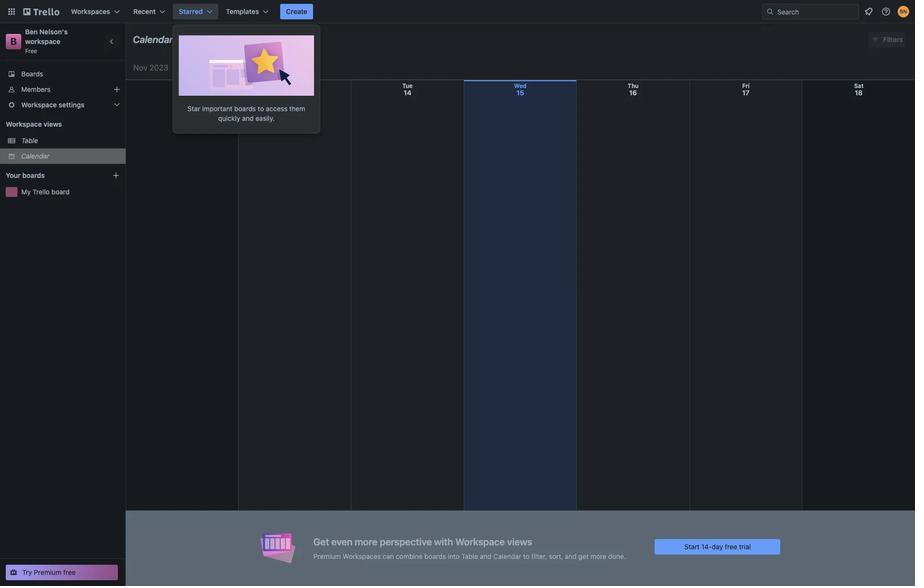 Task type: vqa. For each thing, say whether or not it's contained in the screenshot.
NO LABELS
no



Task type: describe. For each thing, give the bounding box(es) containing it.
board
[[52, 188, 70, 196]]

0 vertical spatial table
[[21, 136, 38, 145]]

workspace for workspace views
[[6, 120, 42, 128]]

add board image
[[112, 172, 120, 179]]

Search field
[[775, 4, 859, 19]]

2 horizontal spatial and
[[565, 552, 577, 560]]

sun
[[176, 82, 187, 89]]

my trello board link
[[21, 187, 120, 197]]

16
[[630, 88, 637, 97]]

sort,
[[549, 552, 564, 560]]

important
[[202, 105, 233, 113]]

workspace
[[25, 37, 60, 45]]

sat
[[855, 82, 864, 89]]

boards inside star important boards to access them quickly and easily.
[[234, 105, 256, 113]]

search image
[[767, 8, 775, 15]]

templates
[[226, 7, 259, 15]]

workspaces button
[[65, 4, 126, 19]]

14-
[[702, 542, 712, 551]]

workspace for workspace settings
[[21, 101, 57, 109]]

into
[[448, 552, 460, 560]]

get
[[579, 552, 589, 560]]

0 vertical spatial more
[[355, 536, 378, 547]]

templates button
[[220, 4, 275, 19]]

workspace settings button
[[0, 97, 126, 113]]

calendar inside 'link'
[[21, 152, 49, 160]]

starred board image
[[179, 31, 314, 96]]

thu
[[628, 82, 639, 89]]

b
[[10, 36, 17, 47]]

ben
[[25, 28, 38, 36]]

14
[[404, 88, 412, 97]]

try
[[22, 568, 32, 576]]

workspace views
[[6, 120, 62, 128]]

12
[[178, 88, 186, 97]]

done.
[[609, 552, 626, 560]]

start 14-day free trial link
[[655, 539, 781, 554]]

boards
[[21, 70, 43, 78]]

combine
[[396, 552, 423, 560]]

nov
[[133, 63, 148, 72]]

start
[[685, 542, 700, 551]]

try premium free button
[[6, 565, 118, 580]]

Calendar text field
[[133, 30, 173, 49]]

wed
[[514, 82, 527, 89]]

get even more perspective with workspace views premium workspaces can combine boards into table and calendar to filter, sort, and get more done.
[[314, 536, 626, 560]]

them
[[290, 105, 306, 113]]

table inside get even more perspective with workspace views premium workspaces can combine boards into table and calendar to filter, sort, and get more done.
[[462, 552, 478, 560]]

start 14-day free trial
[[685, 542, 752, 551]]

create button
[[280, 4, 313, 19]]

0 horizontal spatial boards
[[22, 171, 45, 179]]

my trello board
[[21, 188, 70, 196]]

day
[[712, 542, 724, 551]]

recent button
[[128, 4, 171, 19]]

week button
[[261, 60, 304, 75]]

workspace settings
[[21, 101, 85, 109]]

can
[[383, 552, 394, 560]]

boards inside get even more perspective with workspace views premium workspaces can combine boards into table and calendar to filter, sort, and get more done.
[[425, 552, 446, 560]]

starred
[[179, 7, 203, 15]]

b link
[[6, 34, 21, 49]]

easily.
[[256, 114, 275, 122]]

mon
[[289, 82, 301, 89]]

calendar inside get even more perspective with workspace views premium workspaces can combine boards into table and calendar to filter, sort, and get more done.
[[494, 552, 522, 560]]

1 horizontal spatial and
[[480, 552, 492, 560]]

to inside star important boards to access them quickly and easily.
[[258, 105, 264, 113]]

2023
[[150, 63, 169, 72]]

calendar link
[[21, 151, 120, 161]]

nov 2023 button
[[130, 60, 180, 75]]

even
[[332, 536, 353, 547]]



Task type: locate. For each thing, give the bounding box(es) containing it.
filter,
[[532, 552, 547, 560]]

star
[[188, 105, 200, 113]]

1 vertical spatial calendar
[[21, 152, 49, 160]]

1 vertical spatial more
[[591, 552, 607, 560]]

star important boards to access them quickly and easily.
[[188, 105, 306, 122]]

starred button
[[173, 4, 218, 19]]

try premium free
[[22, 568, 76, 576]]

0 vertical spatial calendar
[[133, 34, 173, 45]]

boards
[[234, 105, 256, 113], [22, 171, 45, 179], [425, 552, 446, 560]]

premium down get
[[314, 552, 341, 560]]

0 vertical spatial to
[[258, 105, 264, 113]]

quickly
[[218, 114, 240, 122]]

primary element
[[0, 0, 916, 23]]

to left "filter," at the bottom
[[524, 552, 530, 560]]

1 horizontal spatial boards
[[234, 105, 256, 113]]

1 horizontal spatial workspaces
[[343, 552, 381, 560]]

trial
[[740, 542, 752, 551]]

0 horizontal spatial workspaces
[[71, 7, 110, 15]]

1 vertical spatial workspace
[[6, 120, 42, 128]]

week
[[267, 63, 284, 72]]

ben nelson (bennelson96) image
[[898, 6, 910, 17]]

workspace down members
[[21, 101, 57, 109]]

2 vertical spatial calendar
[[494, 552, 522, 560]]

1 horizontal spatial premium
[[314, 552, 341, 560]]

your
[[6, 171, 21, 179]]

0 vertical spatial views
[[44, 120, 62, 128]]

workspaces down 'even'
[[343, 552, 381, 560]]

to
[[258, 105, 264, 113], [524, 552, 530, 560]]

recent
[[133, 7, 156, 15]]

1 vertical spatial boards
[[22, 171, 45, 179]]

workspace navigation collapse icon image
[[105, 35, 119, 48]]

1 horizontal spatial more
[[591, 552, 607, 560]]

perspective
[[380, 536, 432, 547]]

access
[[266, 105, 288, 113]]

your boards
[[6, 171, 45, 179]]

15
[[517, 88, 525, 97]]

ben nelson's workspace free
[[25, 28, 70, 55]]

my
[[21, 188, 31, 196]]

17
[[743, 88, 750, 97]]

0 horizontal spatial and
[[242, 114, 254, 122]]

table
[[21, 136, 38, 145], [462, 552, 478, 560]]

trello
[[33, 188, 50, 196]]

nelson's
[[39, 28, 68, 36]]

more
[[355, 536, 378, 547], [591, 552, 607, 560]]

to inside get even more perspective with workspace views premium workspaces can combine boards into table and calendar to filter, sort, and get more done.
[[524, 552, 530, 560]]

views up "filter," at the bottom
[[508, 536, 533, 547]]

2 vertical spatial workspace
[[456, 536, 505, 547]]

more right get
[[591, 552, 607, 560]]

more right 'even'
[[355, 536, 378, 547]]

filters
[[884, 35, 904, 44]]

0 vertical spatial workspace
[[21, 101, 57, 109]]

settings
[[59, 101, 85, 109]]

views inside get even more perspective with workspace views premium workspaces can combine boards into table and calendar to filter, sort, and get more done.
[[508, 536, 533, 547]]

1 horizontal spatial table
[[462, 552, 478, 560]]

premium inside get even more perspective with workspace views premium workspaces can combine boards into table and calendar to filter, sort, and get more done.
[[314, 552, 341, 560]]

1 vertical spatial views
[[508, 536, 533, 547]]

1 vertical spatial table
[[462, 552, 478, 560]]

0 horizontal spatial to
[[258, 105, 264, 113]]

0 horizontal spatial table
[[21, 136, 38, 145]]

workspace down workspace settings
[[6, 120, 42, 128]]

workspaces
[[71, 7, 110, 15], [343, 552, 381, 560]]

boards up my
[[22, 171, 45, 179]]

free right day
[[726, 542, 738, 551]]

0 horizontal spatial free
[[63, 568, 76, 576]]

views down workspace settings
[[44, 120, 62, 128]]

boards up quickly
[[234, 105, 256, 113]]

get
[[314, 536, 329, 547]]

1 horizontal spatial calendar
[[133, 34, 173, 45]]

premium right try
[[34, 568, 61, 576]]

workspaces inside get even more perspective with workspace views premium workspaces can combine boards into table and calendar to filter, sort, and get more done.
[[343, 552, 381, 560]]

calendar
[[133, 34, 173, 45], [21, 152, 49, 160], [494, 552, 522, 560]]

13
[[291, 88, 299, 97]]

1 vertical spatial workspaces
[[343, 552, 381, 560]]

0 horizontal spatial premium
[[34, 568, 61, 576]]

and right into
[[480, 552, 492, 560]]

premium inside button
[[34, 568, 61, 576]]

calendar up your boards
[[21, 152, 49, 160]]

0 horizontal spatial calendar
[[21, 152, 49, 160]]

0 horizontal spatial views
[[44, 120, 62, 128]]

boards link
[[0, 66, 126, 82]]

ben nelson's workspace link
[[25, 28, 70, 45]]

workspaces up workspace navigation collapse icon
[[71, 7, 110, 15]]

table right into
[[462, 552, 478, 560]]

members
[[21, 85, 51, 93]]

table down the workspace views
[[21, 136, 38, 145]]

18
[[855, 88, 863, 97]]

calendar down recent dropdown button
[[133, 34, 173, 45]]

1 vertical spatial premium
[[34, 568, 61, 576]]

1 vertical spatial free
[[63, 568, 76, 576]]

your boards with 1 items element
[[6, 170, 98, 181]]

back to home image
[[23, 4, 59, 19]]

and inside star important boards to access them quickly and easily.
[[242, 114, 254, 122]]

free inside button
[[63, 568, 76, 576]]

workspace up into
[[456, 536, 505, 547]]

workspace inside get even more perspective with workspace views premium workspaces can combine boards into table and calendar to filter, sort, and get more done.
[[456, 536, 505, 547]]

open information menu image
[[882, 7, 892, 16]]

create
[[286, 7, 308, 15]]

workspace
[[21, 101, 57, 109], [6, 120, 42, 128], [456, 536, 505, 547]]

nov 2023
[[133, 63, 169, 72]]

members link
[[0, 82, 126, 97]]

premium
[[314, 552, 341, 560], [34, 568, 61, 576]]

and left 'easily.'
[[242, 114, 254, 122]]

calendar left "filter," at the bottom
[[494, 552, 522, 560]]

filters button
[[869, 32, 907, 47]]

with
[[434, 536, 453, 547]]

1 horizontal spatial free
[[726, 542, 738, 551]]

1 vertical spatial to
[[524, 552, 530, 560]]

and
[[242, 114, 254, 122], [480, 552, 492, 560], [565, 552, 577, 560]]

0 vertical spatial free
[[726, 542, 738, 551]]

boards down with
[[425, 552, 446, 560]]

1 horizontal spatial to
[[524, 552, 530, 560]]

to up 'easily.'
[[258, 105, 264, 113]]

free right try
[[63, 568, 76, 576]]

fri
[[743, 82, 750, 89]]

0 horizontal spatial more
[[355, 536, 378, 547]]

today
[[212, 63, 231, 72]]

2 vertical spatial boards
[[425, 552, 446, 560]]

table link
[[21, 136, 120, 146]]

2 horizontal spatial calendar
[[494, 552, 522, 560]]

free
[[25, 47, 37, 55]]

and left get
[[565, 552, 577, 560]]

workspaces inside popup button
[[71, 7, 110, 15]]

workspace inside workspace settings dropdown button
[[21, 101, 57, 109]]

0 notifications image
[[864, 6, 875, 17]]

2 horizontal spatial boards
[[425, 552, 446, 560]]

free
[[726, 542, 738, 551], [63, 568, 76, 576]]

1 horizontal spatial views
[[508, 536, 533, 547]]

0 vertical spatial premium
[[314, 552, 341, 560]]

0 vertical spatial workspaces
[[71, 7, 110, 15]]

tue
[[403, 82, 413, 89]]

0 vertical spatial boards
[[234, 105, 256, 113]]

views
[[44, 120, 62, 128], [508, 536, 533, 547]]

today button
[[208, 60, 235, 75]]



